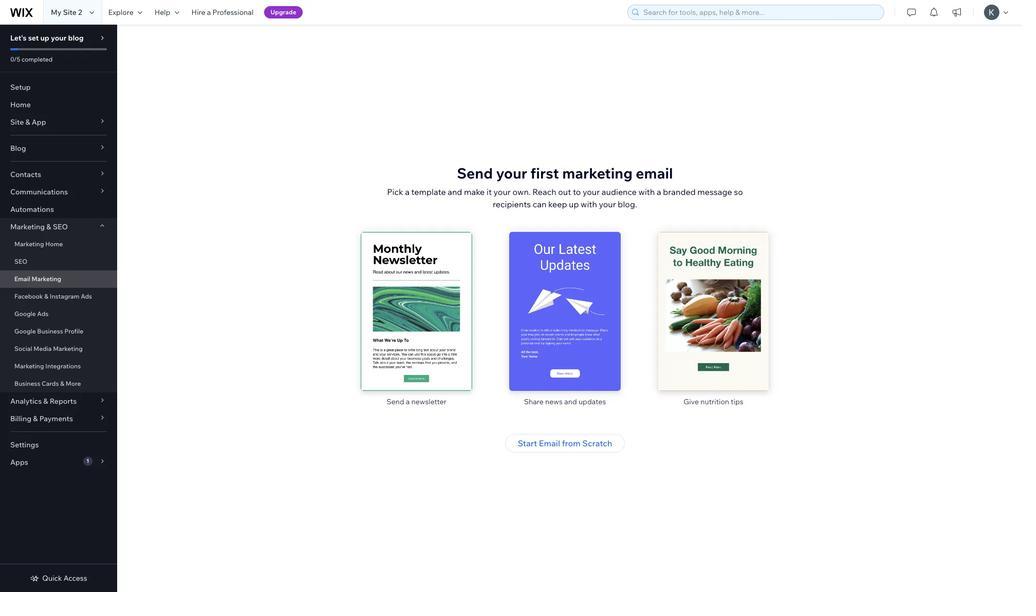 Task type: describe. For each thing, give the bounding box(es) containing it.
your right to
[[583, 187, 600, 197]]

home inside marketing home link
[[45, 240, 63, 248]]

automations
[[10, 205, 54, 214]]

quick access
[[42, 574, 87, 584]]

blog.
[[618, 199, 637, 210]]

social
[[14, 345, 32, 353]]

email inside sidebar element
[[14, 275, 30, 283]]

marketing integrations link
[[0, 358, 117, 376]]

help
[[155, 8, 170, 17]]

analytics
[[10, 397, 42, 406]]

setup link
[[0, 79, 117, 96]]

site & app
[[10, 118, 46, 127]]

marketing & seo
[[10, 222, 68, 232]]

& for payments
[[33, 415, 38, 424]]

google business profile link
[[0, 323, 117, 341]]

1
[[86, 458, 89, 465]]

0 vertical spatial business
[[37, 328, 63, 336]]

up inside send your first marketing email pick a template and make it your own. reach out to your audience with a branded message so recipients can keep up with your blog.
[[569, 199, 579, 210]]

out
[[558, 187, 571, 197]]

& for seo
[[46, 222, 51, 232]]

newsletter
[[411, 398, 446, 407]]

integrations
[[45, 363, 81, 370]]

social media marketing
[[14, 345, 83, 353]]

marketing for integrations
[[14, 363, 44, 370]]

access
[[64, 574, 87, 584]]

apps
[[10, 458, 28, 468]]

media
[[34, 345, 52, 353]]

blog
[[10, 144, 26, 153]]

marketing integrations
[[14, 363, 81, 370]]

set
[[28, 33, 39, 43]]

message
[[697, 187, 732, 197]]

a right hire
[[207, 8, 211, 17]]

your right it
[[494, 187, 511, 197]]

email marketing link
[[0, 271, 117, 288]]

branded
[[663, 187, 696, 197]]

send a newsletter
[[386, 398, 446, 407]]

0 horizontal spatial ads
[[37, 310, 48, 318]]

1 vertical spatial business
[[14, 380, 40, 388]]

contacts
[[10, 170, 41, 179]]

& for reports
[[43, 397, 48, 406]]

up inside sidebar element
[[40, 33, 49, 43]]

so
[[734, 187, 743, 197]]

& left more
[[60, 380, 64, 388]]

google ads
[[14, 310, 48, 318]]

cards
[[42, 380, 59, 388]]

marketing home
[[14, 240, 63, 248]]

can
[[533, 199, 546, 210]]

analytics & reports
[[10, 397, 77, 406]]

explore
[[108, 8, 133, 17]]

& for app
[[25, 118, 30, 127]]

upgrade
[[270, 8, 296, 16]]

hire a professional
[[191, 8, 254, 17]]

a right pick
[[405, 187, 410, 197]]

google for google business profile
[[14, 328, 36, 336]]

news
[[545, 398, 563, 407]]

updates
[[579, 398, 606, 407]]

setup
[[10, 83, 31, 92]]

email
[[636, 164, 673, 182]]

hire a professional link
[[185, 0, 260, 25]]

billing & payments button
[[0, 411, 117, 428]]

hire
[[191, 8, 205, 17]]

nutrition
[[700, 398, 729, 407]]

business cards & more link
[[0, 376, 117, 393]]

send for a
[[386, 398, 404, 407]]

settings
[[10, 441, 39, 450]]

pick
[[387, 187, 403, 197]]

share
[[524, 398, 544, 407]]

2
[[78, 8, 82, 17]]

scratch
[[582, 439, 612, 449]]

give
[[684, 398, 699, 407]]

business cards & more
[[14, 380, 81, 388]]

communications button
[[0, 183, 117, 201]]

send your first marketing email pick a template and make it your own. reach out to your audience with a branded message so recipients can keep up with your blog.
[[387, 164, 743, 210]]

quick
[[42, 574, 62, 584]]

reports
[[50, 397, 77, 406]]

site & app button
[[0, 114, 117, 131]]

sidebar element
[[0, 25, 117, 593]]

1 vertical spatial and
[[564, 398, 577, 407]]

template
[[411, 187, 446, 197]]



Task type: vqa. For each thing, say whether or not it's contained in the screenshot.
premium.
no



Task type: locate. For each thing, give the bounding box(es) containing it.
1 vertical spatial ads
[[37, 310, 48, 318]]

send left newsletter
[[386, 398, 404, 407]]

& right facebook
[[44, 293, 48, 301]]

marketing inside popup button
[[10, 222, 45, 232]]

& inside dropdown button
[[25, 118, 30, 127]]

seo link
[[0, 253, 117, 271]]

settings link
[[0, 437, 117, 454]]

send up make
[[457, 164, 493, 182]]

home down setup
[[10, 100, 31, 109]]

it
[[487, 187, 492, 197]]

help button
[[148, 0, 185, 25]]

site
[[63, 8, 77, 17], [10, 118, 24, 127]]

business
[[37, 328, 63, 336], [14, 380, 40, 388]]

& up marketing home
[[46, 222, 51, 232]]

home inside home link
[[10, 100, 31, 109]]

site left 2
[[63, 8, 77, 17]]

marketing
[[10, 222, 45, 232], [14, 240, 44, 248], [32, 275, 61, 283], [53, 345, 83, 353], [14, 363, 44, 370]]

1 vertical spatial seo
[[14, 258, 27, 266]]

your
[[51, 33, 66, 43], [496, 164, 527, 182], [494, 187, 511, 197], [583, 187, 600, 197], [599, 199, 616, 210]]

my
[[51, 8, 61, 17]]

0 horizontal spatial site
[[10, 118, 24, 127]]

make
[[464, 187, 485, 197]]

Search for tools, apps, help & more... field
[[640, 5, 881, 20]]

0 vertical spatial google
[[14, 310, 36, 318]]

with down to
[[581, 199, 597, 210]]

audience
[[602, 187, 637, 197]]

and right news
[[564, 398, 577, 407]]

my site 2
[[51, 8, 82, 17]]

1 horizontal spatial email
[[539, 439, 560, 449]]

professional
[[213, 8, 254, 17]]

your down audience
[[599, 199, 616, 210]]

1 vertical spatial email
[[539, 439, 560, 449]]

1 horizontal spatial home
[[45, 240, 63, 248]]

0 horizontal spatial send
[[386, 398, 404, 407]]

seo up email marketing
[[14, 258, 27, 266]]

a
[[207, 8, 211, 17], [405, 187, 410, 197], [657, 187, 661, 197], [406, 398, 410, 407]]

automations link
[[0, 201, 117, 218]]

marketing
[[562, 164, 633, 182]]

site left app
[[10, 118, 24, 127]]

0 horizontal spatial with
[[581, 199, 597, 210]]

google
[[14, 310, 36, 318], [14, 328, 36, 336]]

ads up google business profile
[[37, 310, 48, 318]]

instagram
[[50, 293, 79, 301]]

a down email
[[657, 187, 661, 197]]

send for your
[[457, 164, 493, 182]]

and left make
[[448, 187, 462, 197]]

let's
[[10, 33, 27, 43]]

start email from scratch
[[518, 439, 612, 449]]

your inside sidebar element
[[51, 33, 66, 43]]

0 vertical spatial up
[[40, 33, 49, 43]]

&
[[25, 118, 30, 127], [46, 222, 51, 232], [44, 293, 48, 301], [60, 380, 64, 388], [43, 397, 48, 406], [33, 415, 38, 424]]

0 vertical spatial email
[[14, 275, 30, 283]]

social media marketing link
[[0, 341, 117, 358]]

1 horizontal spatial ads
[[81, 293, 92, 301]]

google down facebook
[[14, 310, 36, 318]]

1 horizontal spatial with
[[638, 187, 655, 197]]

1 vertical spatial up
[[569, 199, 579, 210]]

up
[[40, 33, 49, 43], [569, 199, 579, 210]]

1 vertical spatial home
[[45, 240, 63, 248]]

communications
[[10, 188, 68, 197]]

facebook & instagram ads link
[[0, 288, 117, 306]]

marketing for home
[[14, 240, 44, 248]]

google up social
[[14, 328, 36, 336]]

1 vertical spatial send
[[386, 398, 404, 407]]

give nutrition tips
[[684, 398, 743, 407]]

google ads link
[[0, 306, 117, 323]]

seo inside seo link
[[14, 258, 27, 266]]

0 horizontal spatial email
[[14, 275, 30, 283]]

1 vertical spatial with
[[581, 199, 597, 210]]

email up facebook
[[14, 275, 30, 283]]

0 vertical spatial and
[[448, 187, 462, 197]]

tips
[[731, 398, 743, 407]]

own.
[[513, 187, 531, 197]]

1 horizontal spatial up
[[569, 199, 579, 210]]

1 horizontal spatial seo
[[53, 222, 68, 232]]

and inside send your first marketing email pick a template and make it your own. reach out to your audience with a branded message so recipients can keep up with your blog.
[[448, 187, 462, 197]]

more
[[66, 380, 81, 388]]

2 google from the top
[[14, 328, 36, 336]]

with down email
[[638, 187, 655, 197]]

& inside dropdown button
[[43, 397, 48, 406]]

business up social media marketing
[[37, 328, 63, 336]]

start email from scratch button
[[505, 435, 625, 453]]

marketing up integrations
[[53, 345, 83, 353]]

0 vertical spatial site
[[63, 8, 77, 17]]

ads
[[81, 293, 92, 301], [37, 310, 48, 318]]

contacts button
[[0, 166, 117, 183]]

app
[[32, 118, 46, 127]]

first
[[530, 164, 559, 182]]

& left reports
[[43, 397, 48, 406]]

0/5
[[10, 55, 20, 63]]

0 vertical spatial ads
[[81, 293, 92, 301]]

site inside dropdown button
[[10, 118, 24, 127]]

1 vertical spatial google
[[14, 328, 36, 336]]

0 vertical spatial home
[[10, 100, 31, 109]]

start
[[518, 439, 537, 449]]

from
[[562, 439, 580, 449]]

marketing down automations
[[10, 222, 45, 232]]

1 horizontal spatial send
[[457, 164, 493, 182]]

& for instagram
[[44, 293, 48, 301]]

your left blog
[[51, 33, 66, 43]]

blog button
[[0, 140, 117, 157]]

1 horizontal spatial and
[[564, 398, 577, 407]]

marketing down social
[[14, 363, 44, 370]]

billing
[[10, 415, 31, 424]]

0 horizontal spatial home
[[10, 100, 31, 109]]

0 horizontal spatial seo
[[14, 258, 27, 266]]

email inside "button"
[[539, 439, 560, 449]]

analytics & reports button
[[0, 393, 117, 411]]

0 vertical spatial with
[[638, 187, 655, 197]]

home down marketing & seo popup button
[[45, 240, 63, 248]]

up right set
[[40, 33, 49, 43]]

upgrade button
[[264, 6, 302, 18]]

facebook
[[14, 293, 43, 301]]

1 horizontal spatial site
[[63, 8, 77, 17]]

billing & payments
[[10, 415, 73, 424]]

email marketing
[[14, 275, 61, 283]]

0/5 completed
[[10, 55, 53, 63]]

profile
[[64, 328, 83, 336]]

marketing for &
[[10, 222, 45, 232]]

a left newsletter
[[406, 398, 410, 407]]

home link
[[0, 96, 117, 114]]

0 vertical spatial seo
[[53, 222, 68, 232]]

marketing & seo button
[[0, 218, 117, 236]]

ads right 'instagram'
[[81, 293, 92, 301]]

to
[[573, 187, 581, 197]]

seo up marketing home link
[[53, 222, 68, 232]]

marketing up facebook & instagram ads
[[32, 275, 61, 283]]

& left app
[[25, 118, 30, 127]]

payments
[[39, 415, 73, 424]]

completed
[[22, 55, 53, 63]]

home
[[10, 100, 31, 109], [45, 240, 63, 248]]

email left from
[[539, 439, 560, 449]]

your up own.
[[496, 164, 527, 182]]

keep
[[548, 199, 567, 210]]

google for google ads
[[14, 310, 36, 318]]

marketing down marketing & seo
[[14, 240, 44, 248]]

google business profile
[[14, 328, 83, 336]]

business up 'analytics'
[[14, 380, 40, 388]]

marketing home link
[[0, 236, 117, 253]]

0 vertical spatial send
[[457, 164, 493, 182]]

quick access button
[[30, 574, 87, 584]]

reach
[[532, 187, 556, 197]]

seo inside marketing & seo popup button
[[53, 222, 68, 232]]

up down to
[[569, 199, 579, 210]]

and
[[448, 187, 462, 197], [564, 398, 577, 407]]

share news and updates
[[524, 398, 606, 407]]

send inside send your first marketing email pick a template and make it your own. reach out to your audience with a branded message so recipients can keep up with your blog.
[[457, 164, 493, 182]]

0 horizontal spatial and
[[448, 187, 462, 197]]

1 vertical spatial site
[[10, 118, 24, 127]]

recipients
[[493, 199, 531, 210]]

1 google from the top
[[14, 310, 36, 318]]

send
[[457, 164, 493, 182], [386, 398, 404, 407]]

& right billing
[[33, 415, 38, 424]]

0 horizontal spatial up
[[40, 33, 49, 43]]



